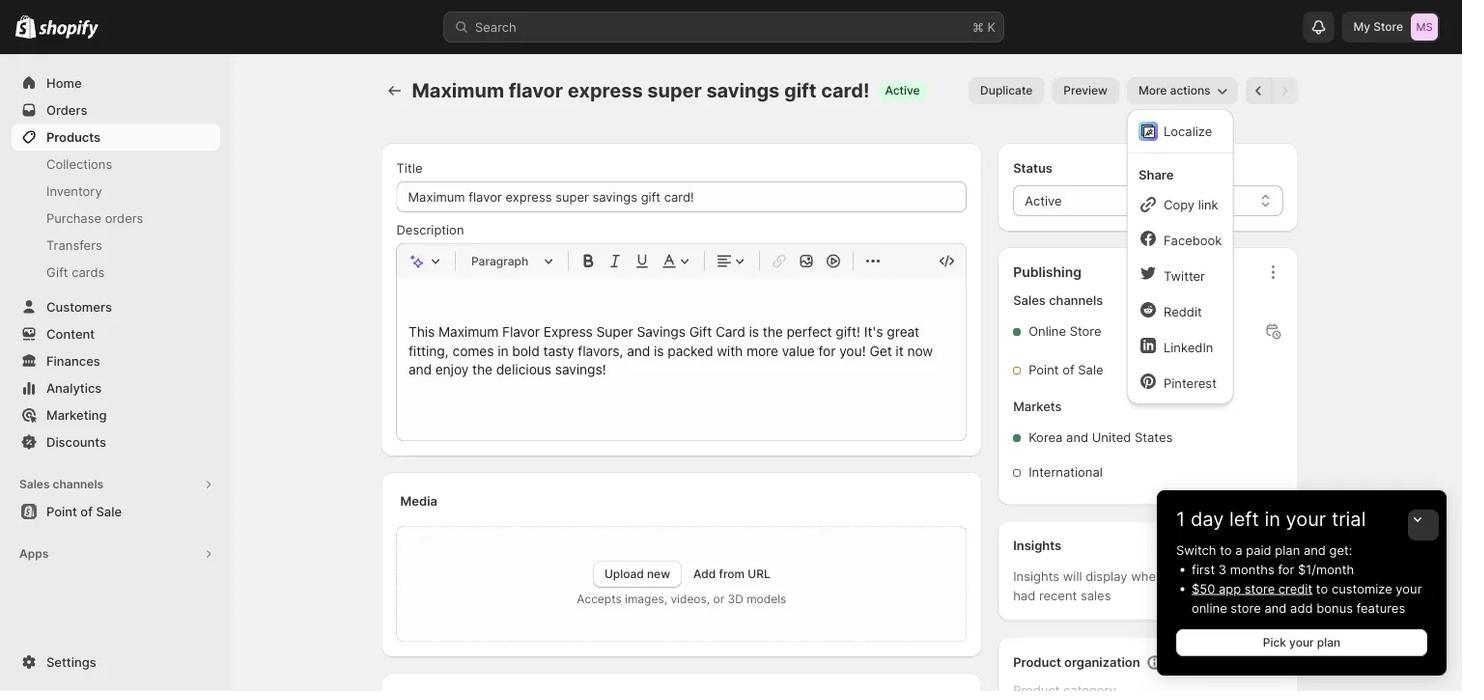 Task type: describe. For each thing, give the bounding box(es) containing it.
k
[[988, 19, 996, 34]]

localize
[[1164, 124, 1213, 139]]

inventory
[[46, 184, 102, 199]]

and for switch
[[1304, 543, 1326, 558]]

linkedin
[[1164, 340, 1214, 355]]

apps
[[19, 547, 49, 561]]

facebook button
[[1133, 224, 1228, 256]]

content
[[46, 327, 95, 342]]

paid
[[1246, 543, 1272, 558]]

discounts link
[[12, 429, 220, 456]]

copy
[[1164, 197, 1195, 212]]

maximum
[[412, 79, 505, 102]]

pinterest button
[[1133, 367, 1228, 399]]

pick
[[1263, 636, 1287, 650]]

collections link
[[12, 151, 220, 178]]

for
[[1278, 562, 1295, 577]]

inventory link
[[12, 178, 220, 205]]

0 vertical spatial plan
[[1275, 543, 1301, 558]]

display
[[1086, 569, 1128, 584]]

collections
[[46, 157, 112, 171]]

product
[[1190, 569, 1236, 584]]

a
[[1236, 543, 1243, 558]]

facebook
[[1164, 233, 1222, 248]]

⌘ k
[[973, 19, 996, 34]]

products
[[46, 129, 101, 144]]

title
[[397, 160, 423, 175]]

features
[[1357, 601, 1406, 616]]

description
[[397, 222, 464, 237]]

0 vertical spatial point of sale
[[1029, 363, 1104, 378]]

home link
[[12, 70, 220, 97]]

publishing
[[1014, 264, 1082, 281]]

media
[[400, 494, 438, 509]]

point inside button
[[46, 504, 77, 519]]

sale inside point of sale link
[[96, 504, 122, 519]]

switch to a paid plan and get:
[[1177, 543, 1353, 558]]

preview
[[1064, 84, 1108, 98]]

0 vertical spatial sale
[[1078, 363, 1104, 378]]

preview button
[[1052, 77, 1120, 104]]

home
[[46, 75, 82, 90]]

1 day left in your trial
[[1177, 508, 1366, 531]]

customize
[[1332, 582, 1393, 597]]

when
[[1131, 569, 1164, 584]]

korea and united states
[[1029, 430, 1173, 445]]

active for maximum flavor express super savings gift card!
[[885, 84, 920, 98]]

online
[[1029, 324, 1067, 339]]

customers link
[[12, 294, 220, 321]]

$50
[[1192, 582, 1216, 597]]

marketing link
[[12, 402, 220, 429]]

markets
[[1014, 399, 1062, 414]]

insights for insights
[[1014, 539, 1062, 554]]

day
[[1191, 508, 1224, 531]]

cards
[[72, 265, 105, 280]]

$1/month
[[1298, 562, 1355, 577]]

reddit
[[1164, 304, 1202, 319]]

from
[[719, 568, 745, 582]]

new
[[647, 568, 670, 582]]

1 day left in your trial button
[[1157, 491, 1447, 531]]

next image
[[1276, 81, 1295, 100]]

first 3 months for $1/month
[[1192, 562, 1355, 577]]

settings link
[[12, 649, 220, 676]]

add from url
[[694, 568, 771, 582]]

first
[[1192, 562, 1215, 577]]

channels inside button
[[53, 478, 103, 492]]

duplicate
[[981, 84, 1033, 98]]

to inside to customize your online store and add bonus features
[[1317, 582, 1329, 597]]

3d
[[728, 593, 744, 607]]

bonus
[[1317, 601, 1353, 616]]

point of sale link
[[12, 498, 220, 526]]

reddit button
[[1133, 296, 1228, 327]]

1 day left in your trial element
[[1157, 541, 1447, 676]]

pinterest
[[1164, 376, 1217, 391]]

settings
[[46, 655, 96, 670]]

1 horizontal spatial plan
[[1318, 636, 1341, 650]]

pick your plan
[[1263, 636, 1341, 650]]

my store
[[1354, 20, 1404, 34]]

link
[[1199, 197, 1219, 212]]

0 vertical spatial store
[[1245, 582, 1275, 597]]

purchase orders
[[46, 211, 143, 226]]

store for my store
[[1374, 20, 1404, 34]]



Task type: vqa. For each thing, say whether or not it's contained in the screenshot.
0.0 text box
no



Task type: locate. For each thing, give the bounding box(es) containing it.
sales
[[1014, 293, 1046, 308], [19, 478, 50, 492]]

orders link
[[12, 97, 220, 124]]

1 horizontal spatial channels
[[1049, 293, 1103, 308]]

1 vertical spatial point
[[46, 504, 77, 519]]

more actions button
[[1127, 77, 1238, 104]]

your
[[1286, 508, 1327, 531], [1396, 582, 1423, 597], [1290, 636, 1314, 650]]

and left add
[[1265, 601, 1287, 616]]

0 horizontal spatial sale
[[96, 504, 122, 519]]

paragraph button
[[464, 250, 560, 273]]

1 horizontal spatial sales channels
[[1014, 293, 1103, 308]]

insights will display when the product has had recent sales
[[1014, 569, 1261, 604]]

0 horizontal spatial sales
[[19, 478, 50, 492]]

my
[[1354, 20, 1371, 34]]

1 vertical spatial of
[[81, 504, 93, 519]]

0 horizontal spatial sales channels
[[19, 478, 103, 492]]

1 horizontal spatial point of sale
[[1029, 363, 1104, 378]]

sales
[[1081, 589, 1111, 604]]

⌘
[[973, 19, 984, 34]]

of down online store
[[1063, 363, 1075, 378]]

more actions
[[1139, 84, 1211, 98]]

channels up online store
[[1049, 293, 1103, 308]]

0 vertical spatial channels
[[1049, 293, 1103, 308]]

finances
[[46, 354, 100, 369]]

store down the $50 app store credit "link"
[[1231, 601, 1261, 616]]

upload new button
[[593, 561, 682, 588]]

1 vertical spatial channels
[[53, 478, 103, 492]]

sales channels down the discounts
[[19, 478, 103, 492]]

app
[[1219, 582, 1242, 597]]

paragraph
[[471, 254, 529, 268]]

sales channels down publishing
[[1014, 293, 1103, 308]]

sale
[[1078, 363, 1104, 378], [96, 504, 122, 519]]

copy link
[[1164, 197, 1219, 212]]

sales channels button
[[12, 471, 220, 498]]

0 vertical spatial point
[[1029, 363, 1059, 378]]

point of sale button
[[0, 498, 232, 526]]

to left a
[[1220, 543, 1232, 558]]

store right my at right
[[1374, 20, 1404, 34]]

upload new
[[605, 568, 670, 582]]

and for to
[[1265, 601, 1287, 616]]

store down months
[[1245, 582, 1275, 597]]

gift cards link
[[12, 259, 220, 286]]

1 vertical spatial to
[[1317, 582, 1329, 597]]

purchase
[[46, 211, 101, 226]]

store
[[1374, 20, 1404, 34], [1070, 324, 1102, 339]]

gift
[[784, 79, 817, 102]]

purchase orders link
[[12, 205, 220, 232]]

recent
[[1039, 589, 1077, 604]]

online
[[1192, 601, 1228, 616]]

plan up for
[[1275, 543, 1301, 558]]

pick your plan link
[[1177, 630, 1428, 657]]

and inside to customize your online store and add bonus features
[[1265, 601, 1287, 616]]

plan down bonus
[[1318, 636, 1341, 650]]

point of sale down online store
[[1029, 363, 1104, 378]]

0 horizontal spatial point of sale
[[46, 504, 122, 519]]

product organization
[[1014, 655, 1141, 670]]

sale down online store
[[1078, 363, 1104, 378]]

2 insights from the top
[[1014, 569, 1060, 584]]

get:
[[1330, 543, 1353, 558]]

super
[[648, 79, 702, 102]]

linkedin button
[[1133, 331, 1228, 363]]

active for status
[[1025, 193, 1062, 208]]

0 horizontal spatial shopify image
[[15, 15, 36, 38]]

copy link button
[[1133, 188, 1228, 220]]

1 horizontal spatial point
[[1029, 363, 1059, 378]]

and right korea
[[1067, 430, 1089, 445]]

orders
[[105, 211, 143, 226]]

trial
[[1332, 508, 1366, 531]]

store
[[1245, 582, 1275, 597], [1231, 601, 1261, 616]]

twitter button
[[1133, 260, 1228, 292]]

0 vertical spatial sales channels
[[1014, 293, 1103, 308]]

shopify image
[[15, 15, 36, 38], [39, 20, 99, 39]]

united
[[1092, 430, 1132, 445]]

0 vertical spatial active
[[885, 84, 920, 98]]

0 horizontal spatial point
[[46, 504, 77, 519]]

1 vertical spatial plan
[[1318, 636, 1341, 650]]

more
[[1139, 84, 1167, 98]]

accepts images, videos, or 3d models
[[577, 593, 787, 607]]

0 vertical spatial store
[[1374, 20, 1404, 34]]

switch
[[1177, 543, 1217, 558]]

had
[[1014, 589, 1036, 604]]

1 horizontal spatial sales
[[1014, 293, 1046, 308]]

your right pick
[[1290, 636, 1314, 650]]

1 vertical spatial point of sale
[[46, 504, 122, 519]]

1 horizontal spatial shopify image
[[39, 20, 99, 39]]

1 horizontal spatial of
[[1063, 363, 1075, 378]]

add
[[694, 568, 716, 582]]

0 horizontal spatial to
[[1220, 543, 1232, 558]]

marketing
[[46, 408, 107, 423]]

2 horizontal spatial and
[[1304, 543, 1326, 558]]

0 horizontal spatial and
[[1067, 430, 1089, 445]]

0 horizontal spatial of
[[81, 504, 93, 519]]

sales down the discounts
[[19, 478, 50, 492]]

1 horizontal spatial store
[[1374, 20, 1404, 34]]

to down $1/month
[[1317, 582, 1329, 597]]

0 horizontal spatial channels
[[53, 478, 103, 492]]

point up markets
[[1029, 363, 1059, 378]]

in
[[1265, 508, 1281, 531]]

1 horizontal spatial active
[[1025, 193, 1062, 208]]

store right online
[[1070, 324, 1102, 339]]

1 insights from the top
[[1014, 539, 1062, 554]]

analytics link
[[12, 375, 220, 402]]

point up apps
[[46, 504, 77, 519]]

and
[[1067, 430, 1089, 445], [1304, 543, 1326, 558], [1265, 601, 1287, 616]]

1 vertical spatial and
[[1304, 543, 1326, 558]]

your right in
[[1286, 508, 1327, 531]]

0 horizontal spatial store
[[1070, 324, 1102, 339]]

twitter
[[1164, 269, 1206, 284]]

left
[[1230, 508, 1260, 531]]

0 horizontal spatial active
[[885, 84, 920, 98]]

sales down publishing
[[1014, 293, 1046, 308]]

1 vertical spatial sales channels
[[19, 478, 103, 492]]

Title text field
[[397, 182, 967, 213]]

channels down the discounts
[[53, 478, 103, 492]]

active right card!
[[885, 84, 920, 98]]

channels
[[1049, 293, 1103, 308], [53, 478, 103, 492]]

models
[[747, 593, 787, 607]]

0 vertical spatial insights
[[1014, 539, 1062, 554]]

upload
[[605, 568, 644, 582]]

0 vertical spatial and
[[1067, 430, 1089, 445]]

my store image
[[1411, 14, 1438, 41]]

$50 app store credit
[[1192, 582, 1313, 597]]

accepts
[[577, 593, 622, 607]]

transfers link
[[12, 232, 220, 259]]

0 vertical spatial your
[[1286, 508, 1327, 531]]

your inside to customize your online store and add bonus features
[[1396, 582, 1423, 597]]

1 vertical spatial sales
[[19, 478, 50, 492]]

videos,
[[671, 593, 710, 607]]

your up the features
[[1396, 582, 1423, 597]]

store for online store
[[1070, 324, 1102, 339]]

0 horizontal spatial plan
[[1275, 543, 1301, 558]]

card!
[[821, 79, 870, 102]]

finances link
[[12, 348, 220, 375]]

0 vertical spatial to
[[1220, 543, 1232, 558]]

1 horizontal spatial sale
[[1078, 363, 1104, 378]]

add from url button
[[694, 568, 771, 582]]

or
[[713, 593, 725, 607]]

store inside to customize your online store and add bonus features
[[1231, 601, 1261, 616]]

plan
[[1275, 543, 1301, 558], [1318, 636, 1341, 650]]

of down sales channels button
[[81, 504, 93, 519]]

maximum flavor express super savings gift card!
[[412, 79, 870, 102]]

point of sale inside button
[[46, 504, 122, 519]]

insights for insights will display when the product has had recent sales
[[1014, 569, 1060, 584]]

1 horizontal spatial to
[[1317, 582, 1329, 597]]

gift
[[46, 265, 68, 280]]

1 vertical spatial insights
[[1014, 569, 1060, 584]]

active down status
[[1025, 193, 1062, 208]]

$50 app store credit link
[[1192, 582, 1313, 597]]

sales channels
[[1014, 293, 1103, 308], [19, 478, 103, 492]]

korea
[[1029, 430, 1063, 445]]

sales channels inside button
[[19, 478, 103, 492]]

1 vertical spatial store
[[1231, 601, 1261, 616]]

images,
[[625, 593, 668, 607]]

1 horizontal spatial and
[[1265, 601, 1287, 616]]

and up $1/month
[[1304, 543, 1326, 558]]

customers
[[46, 299, 112, 314]]

2 vertical spatial your
[[1290, 636, 1314, 650]]

of
[[1063, 363, 1075, 378], [81, 504, 93, 519]]

sales inside button
[[19, 478, 50, 492]]

point of sale down sales channels button
[[46, 504, 122, 519]]

localize link
[[1133, 115, 1228, 147]]

sale down sales channels button
[[96, 504, 122, 519]]

content link
[[12, 321, 220, 348]]

0 vertical spatial of
[[1063, 363, 1075, 378]]

of inside button
[[81, 504, 93, 519]]

products link
[[12, 124, 220, 151]]

1 vertical spatial your
[[1396, 582, 1423, 597]]

online store
[[1029, 324, 1102, 339]]

1 vertical spatial store
[[1070, 324, 1102, 339]]

apps button
[[12, 541, 220, 568]]

express
[[568, 79, 643, 102]]

1 vertical spatial sale
[[96, 504, 122, 519]]

insights inside the insights will display when the product has had recent sales
[[1014, 569, 1060, 584]]

2 vertical spatial and
[[1265, 601, 1287, 616]]

1 vertical spatial active
[[1025, 193, 1062, 208]]

flavor
[[509, 79, 563, 102]]

0 vertical spatial sales
[[1014, 293, 1046, 308]]

your inside dropdown button
[[1286, 508, 1327, 531]]



